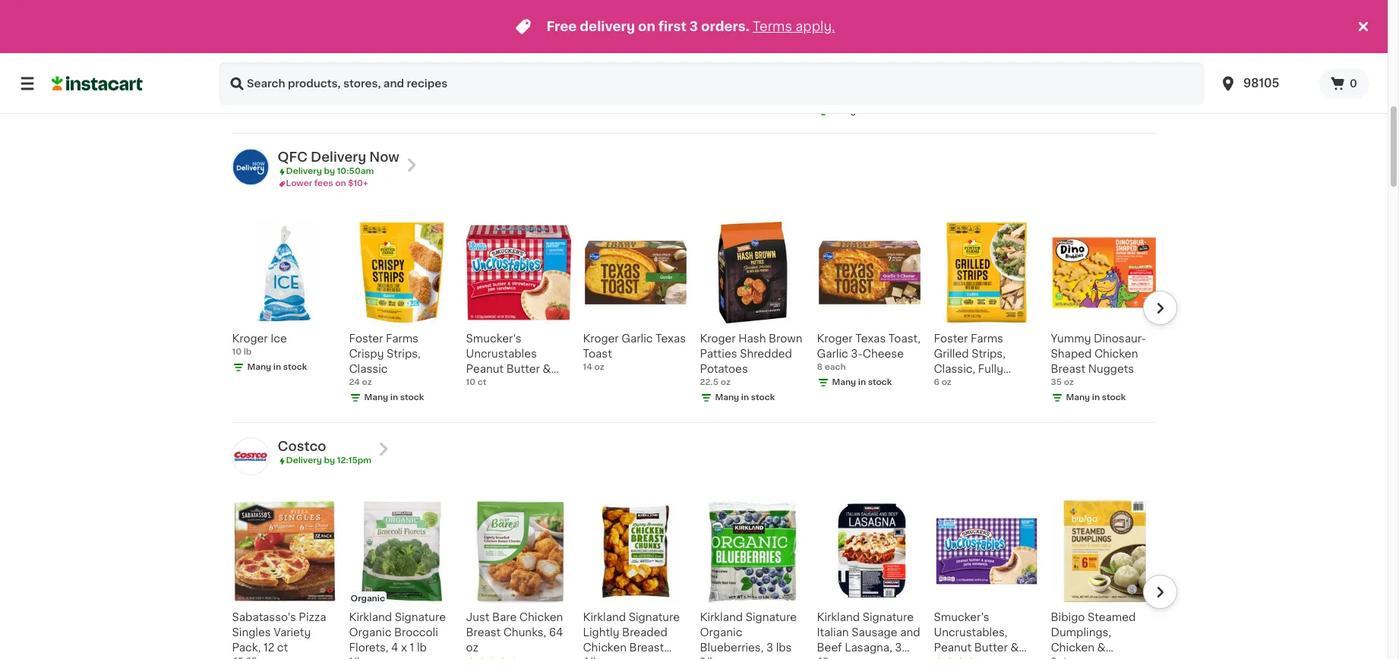 Task type: locate. For each thing, give the bounding box(es) containing it.
1 horizontal spatial 10 ct
[[466, 379, 487, 387]]

2 signature from the left
[[629, 612, 680, 623]]

1 vertical spatial lb
[[244, 348, 252, 357]]

marie
[[700, 32, 730, 43]]

delivery up delivery by 10:50am
[[311, 152, 366, 164]]

0 vertical spatial delivery
[[311, 152, 366, 164]]

1 horizontal spatial chunks,
[[583, 658, 626, 660]]

hash inside kroger hash brown patties shredded potatoes 22.5 oz
[[739, 334, 766, 345]]

oz inside the yummy dinosaur- shaped chicken breast nuggets 35 oz
[[1064, 379, 1074, 387]]

chicken down marie
[[700, 47, 744, 58]]

farms
[[971, 32, 1004, 43], [386, 334, 419, 345], [971, 334, 1004, 345]]

3
[[690, 21, 698, 33], [767, 643, 774, 653], [895, 643, 902, 653]]

potatoes for kroger hash brown patties shredded potatoes 22.5 oz
[[700, 364, 748, 375]]

1 horizontal spatial texas
[[856, 334, 886, 345]]

sabatasso's pizza singles variety pack, 12 ct
[[232, 612, 326, 653]]

1 frozen from the left
[[700, 63, 736, 73]]

signature up sausage at bottom
[[863, 612, 914, 623]]

signature for breaded
[[629, 612, 680, 623]]

breast
[[1051, 364, 1086, 375], [466, 627, 501, 638], [630, 643, 664, 653]]

1 fully from the top
[[979, 63, 1004, 73]]

delivery up lower
[[286, 167, 322, 176]]

many in stock
[[247, 62, 307, 70], [832, 107, 892, 116], [247, 363, 307, 372], [832, 379, 892, 387], [364, 394, 424, 402], [715, 394, 775, 402], [1066, 394, 1126, 402]]

1 horizontal spatial smucker's uncrustables peanut butter & grape jelly sandwich link
[[1051, 0, 1156, 104]]

1 vertical spatial by
[[324, 457, 335, 465]]

just bare chicken breast chunks, 64 oz
[[466, 612, 563, 653]]

1 vertical spatial patties
[[700, 349, 737, 360]]

0 horizontal spatial patties
[[466, 47, 503, 58]]

1 vertical spatial garlic
[[817, 349, 849, 360]]

0 vertical spatial potatoes
[[466, 63, 514, 73]]

1 texas from the left
[[656, 334, 686, 345]]

shredded for kroger hash brown patties shredded potatoes 22.5 oz
[[740, 349, 792, 360]]

0 vertical spatial chunks,
[[504, 627, 547, 638]]

signature inside kirkland signature lightly breaded chicken breast chunks, bonel
[[629, 612, 680, 623]]

signature inside the kirkland signature italian sausage and beef lasagna, 3 lbs, 2 ct
[[863, 612, 914, 623]]

ice
[[271, 334, 287, 345]]

frozen down marie
[[700, 63, 736, 73]]

1 horizontal spatial smucker's uncrustables peanut butter & strawberry jam sandwich
[[466, 334, 551, 405]]

0 horizontal spatial jelly
[[619, 78, 644, 88]]

1 horizontal spatial hash
[[739, 334, 766, 345]]

1 horizontal spatial smucker's uncrustables peanut butter & grape jelly sandwich
[[1051, 32, 1136, 104]]

delivery for 10:50am
[[286, 167, 322, 176]]

delivery by 12:15pm
[[286, 457, 372, 465]]

0 vertical spatial 10 ct
[[349, 92, 370, 101]]

uncrustables
[[349, 47, 420, 58], [583, 47, 654, 58], [1051, 47, 1122, 58], [466, 349, 537, 360]]

by left 12:15pm at the left bottom of the page
[[324, 457, 335, 465]]

0 horizontal spatial hash
[[505, 32, 532, 43]]

strawberry
[[349, 78, 408, 88], [466, 379, 525, 390]]

1 vertical spatial brown
[[769, 334, 803, 345]]

many in stock for 10
[[247, 363, 307, 372]]

3 inside the kirkland signature italian sausage and beef lasagna, 3 lbs, 2 ct
[[895, 643, 902, 653]]

lb inside kirkland signature organic broccoli florets, 4 x 1 lb
[[417, 643, 427, 653]]

0 horizontal spatial grape
[[583, 78, 616, 88]]

chunks,
[[504, 627, 547, 638], [583, 658, 626, 660]]

many
[[247, 62, 271, 70], [832, 107, 856, 116], [247, 363, 271, 372], [832, 379, 856, 387], [364, 394, 388, 402], [715, 394, 739, 402], [1066, 394, 1091, 402]]

1 kirkland from the left
[[349, 612, 392, 623]]

item carousel region
[[232, 215, 1177, 417], [211, 493, 1177, 660]]

3 inside limited time offer region
[[690, 21, 698, 33]]

0 vertical spatial item carousel region
[[232, 215, 1177, 417]]

terms apply. link
[[753, 21, 835, 33]]

kroger inside kroger hash brown patties shredded potatoes
[[466, 32, 502, 43]]

0 horizontal spatial smucker's uncrustables peanut butter & strawberry jam sandwich
[[349, 32, 434, 104]]

frozen for meal
[[700, 63, 736, 73]]

0 horizontal spatial on
[[335, 180, 346, 188]]

kroger inside kroger ice 10 lb
[[232, 334, 268, 345]]

chicken up the 64
[[520, 612, 563, 623]]

kroger for kroger ice 10 lb
[[232, 334, 268, 345]]

hash for kroger hash brown patties shredded potatoes 22.5 oz
[[739, 334, 766, 345]]

garlic
[[622, 334, 653, 345], [817, 349, 849, 360]]

oz right 24
[[362, 379, 372, 387]]

many for shaped
[[1066, 394, 1091, 402]]

1 vertical spatial cooked
[[934, 379, 976, 390]]

item carousel region containing kroger ice
[[232, 215, 1177, 417]]

fully inside foster farms grilled strips, classic, fully cooked link
[[979, 63, 1004, 73]]

by for 12:15pm
[[324, 457, 335, 465]]

0 vertical spatial on
[[638, 21, 656, 33]]

kirkland inside the kirkland signature organic blueberries, 3 lbs
[[700, 612, 743, 623]]

many down 22.5
[[715, 394, 739, 402]]

kroger for kroger garlic texas toast 14 oz
[[583, 334, 619, 345]]

dinosaur-
[[1094, 334, 1147, 345]]

delivery
[[311, 152, 366, 164], [286, 167, 322, 176], [286, 457, 322, 465]]

1 vertical spatial breast
[[466, 627, 501, 638]]

hash for kroger hash brown patties shredded potatoes
[[505, 32, 532, 43]]

foster farms grilled strips, classic, fully cooked right sweet
[[934, 32, 1006, 88]]

potatoes inside kroger hash brown patties shredded potatoes 22.5 oz
[[700, 364, 748, 375]]

1 vertical spatial on
[[335, 180, 346, 188]]

0 horizontal spatial frozen
[[700, 63, 736, 73]]

& inside smucker's uncrustables, peanut butter & grape je
[[1011, 643, 1019, 653]]

frozen inside the marie callender's chicken pot pie, frozen meal
[[700, 63, 736, 73]]

oz right 6
[[942, 379, 952, 387]]

oz down just
[[466, 643, 479, 653]]

kroger for kroger texas toast, garlic 3-cheese 8 each
[[817, 334, 853, 345]]

brown
[[535, 32, 569, 43], [769, 334, 803, 345]]

frozen inside 'birds eye steamfresh sweet peas frozen vegetables'
[[846, 63, 882, 73]]

on for delivery
[[638, 21, 656, 33]]

2 horizontal spatial breast
[[1051, 364, 1086, 375]]

kirkland up italian
[[817, 612, 860, 623]]

1 horizontal spatial 3
[[767, 643, 774, 653]]

signature up broccoli
[[395, 612, 446, 623]]

brown for kroger hash brown patties shredded potatoes
[[535, 32, 569, 43]]

None search field
[[219, 62, 1204, 105]]

1 vertical spatial foster farms grilled strips, classic, fully cooked
[[934, 334, 1006, 390]]

1 vertical spatial shredded
[[740, 349, 792, 360]]

smucker's uncrustables peanut butter & grape jelly sandwich
[[583, 32, 668, 104], [1051, 32, 1136, 104]]

sausage
[[852, 627, 898, 638]]

1 vertical spatial 10 ct
[[466, 379, 487, 387]]

breaded
[[622, 627, 668, 638]]

0 vertical spatial grilled
[[934, 47, 969, 58]]

1 vertical spatial potatoes
[[700, 364, 748, 375]]

hash inside kroger hash brown patties shredded potatoes
[[505, 32, 532, 43]]

0 vertical spatial by
[[324, 167, 335, 176]]

many down each
[[832, 379, 856, 387]]

on inside limited time offer region
[[638, 21, 656, 33]]

each
[[825, 363, 846, 372]]

organic up florets,
[[349, 627, 392, 638]]

many down kroger ice 10 lb
[[247, 363, 271, 372]]

crispy
[[349, 349, 384, 360]]

lower
[[286, 180, 312, 188]]

1 horizontal spatial garlic
[[817, 349, 849, 360]]

grilled right sweet
[[934, 47, 969, 58]]

sandwich inside item carousel region
[[466, 395, 518, 405]]

3 inside the kirkland signature organic blueberries, 3 lbs
[[767, 643, 774, 653]]

signature inside kirkland signature organic broccoli florets, 4 x 1 lb
[[395, 612, 446, 623]]

2 vertical spatial delivery
[[286, 457, 322, 465]]

patties inside kroger hash brown patties shredded potatoes
[[466, 47, 503, 58]]

on
[[638, 21, 656, 33], [335, 180, 346, 188]]

0 horizontal spatial garlic
[[622, 334, 653, 345]]

1 vertical spatial smucker's uncrustables peanut butter & strawberry jam sandwich
[[466, 334, 551, 405]]

2 smucker's uncrustables peanut butter & grape jelly sandwich link from the left
[[1051, 0, 1156, 104]]

1 horizontal spatial patties
[[700, 349, 737, 360]]

kroger inside kroger hash brown patties shredded potatoes 22.5 oz
[[700, 334, 736, 345]]

farms inside foster farms crispy strips, classic 24 oz
[[386, 334, 419, 345]]

0 vertical spatial brown
[[535, 32, 569, 43]]

0 horizontal spatial smucker's uncrustables peanut butter & grape jelly sandwich link
[[583, 0, 688, 104]]

0 horizontal spatial chunks,
[[504, 627, 547, 638]]

oz inside kroger hash brown patties shredded potatoes 22.5 oz
[[721, 379, 731, 387]]

1 vertical spatial classic,
[[934, 364, 976, 375]]

kirkland up "lightly"
[[583, 612, 626, 623]]

smucker's uncrustables peanut butter & strawberry jam sandwich inside item carousel region
[[466, 334, 551, 405]]

signature for sausage
[[863, 612, 914, 623]]

0 horizontal spatial breast
[[466, 627, 501, 638]]

chunks, inside kirkland signature lightly breaded chicken breast chunks, bonel
[[583, 658, 626, 660]]

0 vertical spatial smucker's uncrustables peanut butter & strawberry jam sandwich
[[349, 32, 434, 104]]

chicken inside the marie callender's chicken pot pie, frozen meal
[[700, 47, 744, 58]]

terms
[[753, 21, 793, 33]]

kirkland inside kirkland signature lightly breaded chicken breast chunks, bonel
[[583, 612, 626, 623]]

smucker's uncrustables peanut butter & grape jelly sandwich link
[[583, 0, 688, 104], [1051, 0, 1156, 104]]

1 vertical spatial grilled
[[934, 349, 969, 360]]

organic inside the kirkland signature organic blueberries, 3 lbs
[[700, 627, 743, 638]]

0 horizontal spatial shredded
[[506, 47, 558, 58]]

kirkland inside kirkland signature organic broccoli florets, 4 x 1 lb
[[349, 612, 392, 623]]

1 horizontal spatial frozen
[[846, 63, 882, 73]]

meal
[[739, 63, 765, 73]]

0 vertical spatial patties
[[466, 47, 503, 58]]

jelly
[[619, 78, 644, 88], [1087, 78, 1112, 88]]

oz right 14
[[595, 363, 605, 372]]

0 vertical spatial breast
[[1051, 364, 1086, 375]]

chicken down "lightly"
[[583, 643, 627, 653]]

4 kirkland from the left
[[817, 612, 860, 623]]

kroger hash brown patties shredded potatoes
[[466, 32, 569, 73]]

kroger texas toast, garlic 3-cheese 8 each
[[817, 334, 921, 372]]

2 by from the top
[[324, 457, 335, 465]]

0 horizontal spatial texas
[[656, 334, 686, 345]]

organic
[[351, 595, 385, 603], [349, 627, 392, 638], [700, 627, 743, 638]]

organic up blueberries, on the right
[[700, 627, 743, 638]]

lb
[[244, 47, 252, 55], [244, 348, 252, 357], [417, 643, 427, 653]]

2 fully from the top
[[979, 364, 1004, 375]]

lb inside kroger ice 10 lb
[[244, 348, 252, 357]]

kroger for kroger hash brown patties shredded potatoes
[[466, 32, 502, 43]]

12
[[264, 643, 275, 653]]

0 vertical spatial garlic
[[622, 334, 653, 345]]

oz right 22.5
[[721, 379, 731, 387]]

1 signature from the left
[[395, 612, 446, 623]]

grape inside smucker's uncrustables, peanut butter & grape je
[[934, 658, 967, 660]]

pack,
[[232, 643, 261, 653]]

smucker's
[[349, 32, 405, 43], [583, 32, 639, 43], [1051, 32, 1107, 43], [466, 334, 522, 345], [934, 612, 990, 623]]

signature
[[395, 612, 446, 623], [629, 612, 680, 623], [746, 612, 797, 623], [863, 612, 914, 623]]

delivery down costco
[[286, 457, 322, 465]]

3 down and
[[895, 643, 902, 653]]

1 vertical spatial strawberry
[[466, 379, 525, 390]]

apply.
[[796, 21, 835, 33]]

shredded inside kroger hash brown patties shredded potatoes
[[506, 47, 558, 58]]

0 vertical spatial strawberry
[[349, 78, 408, 88]]

kroger inside kroger garlic texas toast 14 oz
[[583, 334, 619, 345]]

many in stock down kroger hash brown patties shredded potatoes 22.5 oz
[[715, 394, 775, 402]]

1 vertical spatial delivery
[[286, 167, 322, 176]]

1 vertical spatial item carousel region
[[211, 493, 1177, 660]]

item carousel region for costco
[[211, 493, 1177, 660]]

oz
[[595, 363, 605, 372], [362, 379, 372, 387], [721, 379, 731, 387], [942, 379, 952, 387], [1064, 379, 1074, 387], [466, 643, 479, 653]]

organic for kirkland signature organic blueberries, 3 lbs
[[700, 627, 743, 638]]

many in stock down the classic
[[364, 394, 424, 402]]

10
[[232, 47, 242, 55], [349, 92, 359, 101], [232, 348, 242, 357], [466, 379, 476, 387]]

organic inside kirkland signature organic broccoli florets, 4 x 1 lb
[[349, 627, 392, 638]]

1 by from the top
[[324, 167, 335, 176]]

2 frozen from the left
[[846, 63, 882, 73]]

many in stock for crispy
[[364, 394, 424, 402]]

sabatasso's pizza singles variety pack, 12 ct link
[[232, 499, 337, 660]]

0 horizontal spatial 3
[[690, 21, 698, 33]]

2 horizontal spatial 3
[[895, 643, 902, 653]]

0 vertical spatial classic,
[[934, 63, 976, 73]]

chicken down dinosaur-
[[1095, 349, 1139, 360]]

breast down shaped
[[1051, 364, 1086, 375]]

many down the classic
[[364, 394, 388, 402]]

1 grilled from the top
[[934, 47, 969, 58]]

3 signature from the left
[[746, 612, 797, 623]]

on left the first
[[638, 21, 656, 33]]

pot
[[747, 47, 765, 58]]

jam
[[411, 78, 434, 88], [528, 379, 551, 390]]

item carousel region containing sabatasso's pizza singles variety pack, 12 ct
[[211, 493, 1177, 660]]

many down the yummy dinosaur- shaped chicken breast nuggets 35 oz
[[1066, 394, 1091, 402]]

10 lb
[[232, 47, 252, 55]]

qfc delivery now image
[[232, 149, 269, 186]]

6 oz
[[934, 379, 952, 387]]

garlic inside kroger texas toast, garlic 3-cheese 8 each
[[817, 349, 849, 360]]

chunks, down "lightly"
[[583, 658, 626, 660]]

kroger
[[466, 32, 502, 43], [232, 334, 268, 345], [583, 334, 619, 345], [700, 334, 736, 345], [817, 334, 853, 345]]

3 right the first
[[690, 21, 698, 33]]

oz inside foster farms crispy strips, classic 24 oz
[[362, 379, 372, 387]]

beef
[[817, 643, 842, 653]]

6
[[934, 379, 940, 387]]

ct inside the kirkland signature italian sausage and beef lasagna, 3 lbs, 2 ct
[[848, 658, 859, 660]]

free delivery on first 3 orders. terms apply.
[[547, 21, 835, 33]]

peanut inside smucker's uncrustables, peanut butter & grape je
[[934, 643, 972, 653]]

organic up kirkland signature organic broccoli florets, 4 x 1 lb at left bottom
[[351, 595, 385, 603]]

shredded for kroger hash brown patties shredded potatoes
[[506, 47, 558, 58]]

1 horizontal spatial strawberry
[[466, 379, 525, 390]]

1 horizontal spatial jam
[[528, 379, 551, 390]]

1 horizontal spatial brown
[[769, 334, 803, 345]]

0 vertical spatial fully
[[979, 63, 1004, 73]]

grilled up 6 oz
[[934, 349, 969, 360]]

4
[[391, 643, 399, 653]]

shredded inside kroger hash brown patties shredded potatoes 22.5 oz
[[740, 349, 792, 360]]

0 horizontal spatial smucker's uncrustables peanut butter & grape jelly sandwich
[[583, 32, 668, 104]]

2 vertical spatial lb
[[417, 643, 427, 653]]

patties
[[466, 47, 503, 58], [700, 349, 737, 360]]

in for 10
[[273, 363, 281, 372]]

breast down just
[[466, 627, 501, 638]]

by up "lower fees on $10+" at the top of the page
[[324, 167, 335, 176]]

patties for kroger hash brown patties shredded potatoes
[[466, 47, 503, 58]]

many in stock down 3-
[[832, 379, 892, 387]]

0 vertical spatial jam
[[411, 78, 434, 88]]

many for 10
[[247, 363, 271, 372]]

stock for brown
[[751, 394, 775, 402]]

0 vertical spatial cooked
[[934, 78, 976, 88]]

on down delivery by 10:50am
[[335, 180, 346, 188]]

2
[[839, 658, 845, 660]]

foster farms grilled strips, classic, fully cooked right toast,
[[934, 334, 1006, 390]]

signature up breaded
[[629, 612, 680, 623]]

kirkland signature lightly breaded chicken breast chunks, bonel
[[583, 612, 680, 660]]

foster farms grilled strips, classic, fully cooked
[[934, 32, 1006, 88], [934, 334, 1006, 390]]

chunks, down bare
[[504, 627, 547, 638]]

4 signature from the left
[[863, 612, 914, 623]]

texas inside kroger texas toast, garlic 3-cheese 8 each
[[856, 334, 886, 345]]

delivery for 12:15pm
[[286, 457, 322, 465]]

peanut
[[349, 63, 387, 73], [583, 63, 621, 73], [1051, 63, 1089, 73], [466, 364, 504, 375], [934, 643, 972, 653]]

1 horizontal spatial breast
[[630, 643, 664, 653]]

blueberries,
[[700, 643, 764, 653]]

breast down breaded
[[630, 643, 664, 653]]

2 kirkland from the left
[[583, 612, 626, 623]]

in
[[273, 62, 281, 70], [858, 107, 866, 116], [273, 363, 281, 372], [858, 379, 866, 387], [390, 394, 398, 402], [741, 394, 749, 402], [1093, 394, 1100, 402]]

kirkland up florets,
[[349, 612, 392, 623]]

0 horizontal spatial brown
[[535, 32, 569, 43]]

98105 button
[[1210, 62, 1320, 105]]

2 foster farms grilled strips, classic, fully cooked from the top
[[934, 334, 1006, 390]]

0 vertical spatial hash
[[505, 32, 532, 43]]

signature inside the kirkland signature organic blueberries, 3 lbs
[[746, 612, 797, 623]]

brown inside kroger hash brown patties shredded potatoes
[[535, 32, 569, 43]]

&
[[426, 63, 434, 73], [660, 63, 668, 73], [1128, 63, 1136, 73], [543, 364, 551, 375], [1011, 643, 1019, 653], [1098, 643, 1106, 653]]

costco
[[278, 441, 326, 453]]

foster inside foster farms crispy strips, classic 24 oz
[[349, 334, 383, 345]]

3 left lbs
[[767, 643, 774, 653]]

garlic inside kroger garlic texas toast 14 oz
[[622, 334, 653, 345]]

signature up lbs
[[746, 612, 797, 623]]

chicken inside bibigo steamed dumplings, chicken & vegetables, 36 ct
[[1051, 643, 1095, 653]]

cheese
[[863, 349, 904, 360]]

potatoes inside kroger hash brown patties shredded potatoes
[[466, 63, 514, 73]]

many in stock for brown
[[715, 394, 775, 402]]

oz right "35"
[[1064, 379, 1074, 387]]

many in stock down ice
[[247, 363, 307, 372]]

pizza
[[299, 612, 326, 623]]

0 horizontal spatial potatoes
[[466, 63, 514, 73]]

kirkland for kirkland signature organic blueberries, 3 lbs
[[700, 612, 743, 623]]

2 vertical spatial breast
[[630, 643, 664, 653]]

breast inside the yummy dinosaur- shaped chicken breast nuggets 35 oz
[[1051, 364, 1086, 375]]

many in stock down 'nuggets'
[[1066, 394, 1126, 402]]

1 horizontal spatial shredded
[[740, 349, 792, 360]]

1 horizontal spatial jelly
[[1087, 78, 1112, 88]]

sabatasso's
[[232, 612, 296, 623]]

brown inside kroger hash brown patties shredded potatoes 22.5 oz
[[769, 334, 803, 345]]

1 horizontal spatial potatoes
[[700, 364, 748, 375]]

kirkland up blueberries, on the right
[[700, 612, 743, 623]]

many in stock down 10 lb
[[247, 62, 307, 70]]

1 horizontal spatial grape
[[934, 658, 967, 660]]

kirkland inside the kirkland signature italian sausage and beef lasagna, 3 lbs, 2 ct
[[817, 612, 860, 623]]

qfc
[[278, 152, 308, 164]]

kroger inside kroger texas toast, garlic 3-cheese 8 each
[[817, 334, 853, 345]]

35
[[1051, 379, 1062, 387]]

grilled
[[934, 47, 969, 58], [934, 349, 969, 360]]

kirkland signature organic blueberries, 3 lbs link
[[700, 499, 805, 660]]

1 vertical spatial fully
[[979, 364, 1004, 375]]

in for shaped
[[1093, 394, 1100, 402]]

ct
[[361, 92, 370, 101], [478, 379, 487, 387], [277, 643, 288, 653], [848, 658, 859, 660], [1134, 658, 1144, 660]]

3 kirkland from the left
[[700, 612, 743, 623]]

chicken up vegetables,
[[1051, 643, 1095, 653]]

2 texas from the left
[[856, 334, 886, 345]]

1 horizontal spatial on
[[638, 21, 656, 33]]

1 vertical spatial hash
[[739, 334, 766, 345]]

ct inside sabatasso's pizza singles variety pack, 12 ct
[[277, 643, 288, 653]]

1 smucker's uncrustables peanut butter & grape jelly sandwich from the left
[[583, 32, 668, 104]]

0 vertical spatial foster farms grilled strips, classic, fully cooked
[[934, 32, 1006, 88]]

in for toast,
[[858, 379, 866, 387]]

frozen down steamfresh
[[846, 63, 882, 73]]

0 vertical spatial shredded
[[506, 47, 558, 58]]

1 vertical spatial chunks,
[[583, 658, 626, 660]]

patties inside kroger hash brown patties shredded potatoes 22.5 oz
[[700, 349, 737, 360]]



Task type: describe. For each thing, give the bounding box(es) containing it.
limited time offer region
[[0, 0, 1355, 53]]

strips, inside foster farms crispy strips, classic 24 oz
[[387, 349, 421, 360]]

2 grilled from the top
[[934, 349, 969, 360]]

instacart logo image
[[52, 74, 143, 93]]

delivery
[[580, 21, 635, 33]]

signature for blueberries,
[[746, 612, 797, 623]]

breast inside just bare chicken breast chunks, 64 oz
[[466, 627, 501, 638]]

italian
[[817, 627, 849, 638]]

singles
[[232, 627, 271, 638]]

item carousel region for qfc delivery now
[[232, 215, 1177, 417]]

patties for kroger hash brown patties shredded potatoes 22.5 oz
[[700, 349, 737, 360]]

many for toast,
[[832, 379, 856, 387]]

kirkland signature italian sausage and beef lasagna, 3 lbs, 2 ct link
[[817, 499, 922, 660]]

stock for 10
[[283, 363, 307, 372]]

0 vertical spatial lb
[[244, 47, 252, 55]]

0 horizontal spatial strawberry
[[349, 78, 408, 88]]

sweet
[[882, 47, 915, 58]]

toast
[[583, 349, 612, 360]]

kirkland for kirkland signature organic broccoli florets, 4 x 1 lb
[[349, 612, 392, 623]]

36
[[1117, 658, 1131, 660]]

14
[[583, 363, 593, 372]]

kirkland for kirkland signature italian sausage and beef lasagna, 3 lbs, 2 ct
[[817, 612, 860, 623]]

ct inside bibigo steamed dumplings, chicken & vegetables, 36 ct
[[1134, 658, 1144, 660]]

12:15pm
[[337, 457, 372, 465]]

kirkland signature italian sausage and beef lasagna, 3 lbs, 2 ct
[[817, 612, 921, 660]]

98105
[[1244, 78, 1280, 89]]

signature for broccoli
[[395, 612, 446, 623]]

many for crispy
[[364, 394, 388, 402]]

uncrustables,
[[934, 627, 1008, 638]]

1
[[410, 643, 414, 653]]

10 inside kroger ice 10 lb
[[232, 348, 242, 357]]

& inside bibigo steamed dumplings, chicken & vegetables, 36 ct
[[1098, 643, 1106, 653]]

kroger garlic texas toast 14 oz
[[583, 334, 686, 372]]

delivery by 10:50am
[[286, 167, 374, 176]]

smucker's inside smucker's uncrustables, peanut butter & grape je
[[934, 612, 990, 623]]

3 for blueberries,
[[767, 643, 774, 653]]

1 jelly from the left
[[619, 78, 644, 88]]

texas inside kroger garlic texas toast 14 oz
[[656, 334, 686, 345]]

foster farms grilled strips, classic, fully cooked link
[[934, 0, 1039, 88]]

bibigo
[[1051, 612, 1085, 623]]

foster farms crispy strips, classic 24 oz
[[349, 334, 421, 387]]

0 horizontal spatial jam
[[411, 78, 434, 88]]

organic for kirkland signature organic broccoli florets, 4 x 1 lb
[[349, 627, 392, 638]]

now
[[369, 152, 399, 164]]

qfc delivery now
[[278, 152, 399, 164]]

and
[[901, 627, 921, 638]]

broccoli
[[394, 627, 438, 638]]

3-
[[851, 349, 863, 360]]

vegetables,
[[1051, 658, 1114, 660]]

2 smucker's uncrustables peanut butter & grape jelly sandwich from the left
[[1051, 32, 1136, 104]]

bibigo steamed dumplings, chicken & vegetables, 36 ct link
[[1051, 499, 1156, 660]]

callender's
[[733, 32, 793, 43]]

1 classic, from the top
[[934, 63, 976, 73]]

0
[[1350, 78, 1358, 89]]

kroger hash brown patties shredded potatoes link
[[466, 0, 571, 88]]

lbs
[[776, 643, 792, 653]]

stock for shaped
[[1102, 394, 1126, 402]]

bibigo steamed dumplings, chicken & vegetables, 36 ct
[[1051, 612, 1144, 660]]

shaped
[[1051, 349, 1092, 360]]

birds
[[817, 32, 845, 43]]

stock for crispy
[[400, 394, 424, 402]]

smucker's uncrustables, peanut butter & grape je link
[[934, 499, 1039, 660]]

2 jelly from the left
[[1087, 78, 1112, 88]]

eye
[[847, 32, 867, 43]]

many in stock for toast,
[[832, 379, 892, 387]]

2 classic, from the top
[[934, 364, 976, 375]]

smucker's uncrustables, peanut butter & grape je
[[934, 612, 1019, 660]]

fees
[[314, 180, 333, 188]]

just
[[466, 612, 490, 623]]

steamfresh
[[817, 47, 879, 58]]

22.5
[[700, 379, 719, 387]]

2 horizontal spatial grape
[[1051, 78, 1084, 88]]

variety
[[274, 627, 311, 638]]

on for fees
[[335, 180, 346, 188]]

1 vertical spatial jam
[[528, 379, 551, 390]]

kroger ice 10 lb
[[232, 334, 287, 357]]

oz inside kroger garlic texas toast 14 oz
[[595, 363, 605, 372]]

0 horizontal spatial 10 ct
[[349, 92, 370, 101]]

peas
[[817, 63, 843, 73]]

0 button
[[1320, 68, 1370, 99]]

98105 button
[[1220, 62, 1311, 105]]

many in stock for shaped
[[1066, 394, 1126, 402]]

nuggets
[[1089, 364, 1134, 375]]

kirkland signature organic blueberries, 3 lbs
[[700, 612, 797, 653]]

kirkland signature lightly breaded chicken breast chunks, bonel link
[[583, 499, 688, 660]]

pie,
[[768, 47, 787, 58]]

chunks, inside just bare chicken breast chunks, 64 oz
[[504, 627, 547, 638]]

oz inside just bare chicken breast chunks, 64 oz
[[466, 643, 479, 653]]

marie callender's chicken pot pie, frozen meal
[[700, 32, 793, 73]]

vegetables
[[817, 78, 877, 88]]

10:50am
[[337, 167, 374, 176]]

yummy
[[1051, 334, 1091, 345]]

1 foster farms grilled strips, classic, fully cooked from the top
[[934, 32, 1006, 88]]

potatoes for kroger hash brown patties shredded potatoes
[[466, 63, 514, 73]]

frozen for vegetables
[[846, 63, 882, 73]]

orders.
[[701, 21, 750, 33]]

1 cooked from the top
[[934, 78, 976, 88]]

breast inside kirkland signature lightly breaded chicken breast chunks, bonel
[[630, 643, 664, 653]]

classic
[[349, 364, 388, 375]]

chicken inside kirkland signature lightly breaded chicken breast chunks, bonel
[[583, 643, 627, 653]]

x
[[401, 643, 407, 653]]

first
[[659, 21, 687, 33]]

2 cooked from the top
[[934, 379, 976, 390]]

uncrustables inside item carousel region
[[466, 349, 537, 360]]

toast,
[[889, 334, 921, 345]]

costco image
[[232, 439, 269, 475]]

kroger for kroger hash brown patties shredded potatoes 22.5 oz
[[700, 334, 736, 345]]

just bare chicken breast chunks, 64 oz link
[[466, 499, 571, 660]]

chicken inside the yummy dinosaur- shaped chicken breast nuggets 35 oz
[[1095, 349, 1139, 360]]

in for crispy
[[390, 394, 398, 402]]

many in stock down vegetables
[[832, 107, 892, 116]]

$10+
[[348, 180, 368, 188]]

in for brown
[[741, 394, 749, 402]]

kirkland signature organic broccoli florets, 4 x 1 lb
[[349, 612, 446, 653]]

florets,
[[349, 643, 389, 653]]

brown for kroger hash brown patties shredded potatoes 22.5 oz
[[769, 334, 803, 345]]

24
[[349, 379, 360, 387]]

grilled inside foster farms grilled strips, classic, fully cooked link
[[934, 47, 969, 58]]

3 for first
[[690, 21, 698, 33]]

by for 10:50am
[[324, 167, 335, 176]]

free
[[547, 21, 577, 33]]

strips, inside foster farms grilled strips, classic, fully cooked link
[[972, 47, 1006, 58]]

many down vegetables
[[832, 107, 856, 116]]

1 smucker's uncrustables peanut butter & grape jelly sandwich link from the left
[[583, 0, 688, 104]]

stock for toast,
[[868, 379, 892, 387]]

yummy dinosaur- shaped chicken breast nuggets 35 oz
[[1051, 334, 1147, 387]]

lightly
[[583, 627, 620, 638]]

8
[[817, 363, 823, 372]]

lbs,
[[817, 658, 836, 660]]

many down 10 lb
[[247, 62, 271, 70]]

grape for 1st smucker's uncrustables peanut butter & grape jelly sandwich link from left
[[583, 78, 616, 88]]

many for brown
[[715, 394, 739, 402]]

bare
[[492, 612, 517, 623]]

marie callender's chicken pot pie, frozen meal link
[[700, 0, 805, 103]]

chicken inside just bare chicken breast chunks, 64 oz
[[520, 612, 563, 623]]

Search field
[[219, 62, 1204, 105]]

kirkland for kirkland signature lightly breaded chicken breast chunks, bonel
[[583, 612, 626, 623]]

butter inside smucker's uncrustables, peanut butter & grape je
[[975, 643, 1008, 653]]

steamed
[[1088, 612, 1136, 623]]

grape for smucker's uncrustables, peanut butter & grape je link at bottom right
[[934, 658, 967, 660]]



Task type: vqa. For each thing, say whether or not it's contained in the screenshot.
'Organic'
yes



